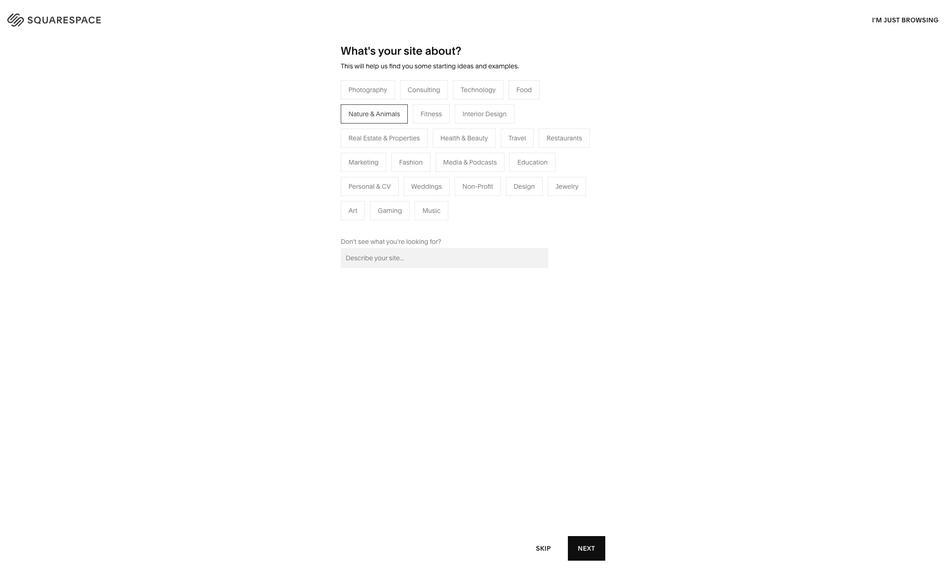 Task type: describe. For each thing, give the bounding box(es) containing it.
jewelry
[[556, 182, 579, 191]]

interior
[[463, 110, 484, 118]]

fitness inside fitness radio
[[421, 110, 442, 118]]

beauty
[[467, 134, 488, 142]]

health
[[441, 134, 460, 142]]

0 horizontal spatial non-
[[314, 168, 329, 176]]

fashion
[[399, 158, 423, 166]]

design inside option
[[486, 110, 507, 118]]

nature & animals link
[[464, 140, 525, 149]]

& down restaurants link
[[389, 154, 393, 162]]

community
[[272, 168, 307, 176]]

real estate & properties link
[[368, 195, 449, 203]]

non- inside radio
[[463, 182, 478, 191]]

interior design
[[463, 110, 507, 118]]

Nature & Animals radio
[[341, 104, 408, 124]]

Interior Design radio
[[455, 104, 515, 124]]

what's
[[341, 44, 376, 57]]

i'm just browsing
[[872, 16, 939, 24]]

Art radio
[[341, 201, 365, 220]]

estate inside "option"
[[363, 134, 382, 142]]

Education radio
[[510, 153, 556, 172]]

home & decor
[[464, 127, 509, 135]]

weddings link
[[368, 181, 408, 190]]

& inside option
[[462, 134, 466, 142]]

real estate & properties inside real estate & properties "option"
[[349, 134, 420, 142]]

Health & Beauty radio
[[433, 129, 496, 148]]

Don't see what you're looking for? field
[[341, 248, 548, 268]]

personal
[[349, 182, 375, 191]]

Food radio
[[509, 80, 540, 99]]

technology
[[461, 86, 496, 94]]

restaurants link
[[368, 140, 413, 149]]

& left cv
[[376, 182, 380, 191]]

Design radio
[[506, 177, 543, 196]]

0 horizontal spatial media
[[368, 154, 387, 162]]

Restaurants radio
[[539, 129, 590, 148]]

Non-Profit radio
[[455, 177, 501, 196]]

Weddings radio
[[404, 177, 450, 196]]

0 horizontal spatial restaurants
[[368, 140, 404, 149]]

1 horizontal spatial fitness
[[464, 154, 486, 162]]

personal & cv
[[349, 182, 391, 191]]

Jewelry radio
[[548, 177, 586, 196]]

food
[[516, 86, 532, 94]]

gaming
[[378, 207, 402, 215]]

site
[[404, 44, 423, 57]]

media & podcasts link
[[368, 154, 431, 162]]

next button
[[568, 537, 605, 561]]

fitness link
[[464, 154, 495, 162]]

podcasts inside radio
[[469, 158, 497, 166]]

media & podcasts inside radio
[[443, 158, 497, 166]]

just
[[884, 16, 900, 24]]

& right community
[[308, 168, 313, 176]]

1 horizontal spatial animals
[[492, 140, 516, 149]]

community & non-profits link
[[272, 168, 357, 176]]

1 horizontal spatial real
[[368, 195, 381, 203]]

i'm
[[872, 16, 882, 24]]

community & non-profits
[[272, 168, 348, 176]]

browsing
[[902, 16, 939, 24]]

don't
[[341, 238, 357, 246]]

& inside "option"
[[383, 134, 388, 142]]

0 horizontal spatial weddings
[[368, 181, 399, 190]]

events link
[[368, 168, 397, 176]]

design inside option
[[514, 182, 535, 191]]

find
[[389, 62, 401, 70]]

will
[[355, 62, 364, 70]]

Fitness radio
[[413, 104, 450, 124]]

Personal & CV radio
[[341, 177, 399, 196]]

Real Estate & Properties radio
[[341, 129, 428, 148]]

squarespace logo link
[[18, 11, 200, 26]]

don't see what you're looking for?
[[341, 238, 441, 246]]

marketing
[[349, 158, 379, 166]]

see
[[358, 238, 369, 246]]

health & beauty
[[441, 134, 488, 142]]

Technology radio
[[453, 80, 504, 99]]

for?
[[430, 238, 441, 246]]

what's your site about? this will help us find you some starting ideas and examples.
[[341, 44, 519, 70]]



Task type: locate. For each thing, give the bounding box(es) containing it.
Media & Podcasts radio
[[436, 153, 505, 172]]

& inside radio
[[464, 158, 468, 166]]

animals
[[376, 110, 400, 118], [492, 140, 516, 149]]

media down health
[[443, 158, 462, 166]]

weddings down the events link
[[368, 181, 399, 190]]

media & podcasts
[[368, 154, 422, 162], [443, 158, 497, 166]]

1 vertical spatial nature & animals
[[464, 140, 516, 149]]

some
[[415, 62, 432, 70]]

1 vertical spatial fitness
[[464, 154, 486, 162]]

1 horizontal spatial nature & animals
[[464, 140, 516, 149]]

skip
[[536, 545, 551, 553]]

you
[[402, 62, 413, 70]]

real estate & properties up "gaming"
[[368, 195, 440, 203]]

0 vertical spatial properties
[[389, 134, 420, 142]]

Fashion radio
[[391, 153, 431, 172]]

non- right community
[[314, 168, 329, 176]]

0 horizontal spatial fitness
[[421, 110, 442, 118]]

looking
[[406, 238, 428, 246]]

0 vertical spatial fitness
[[421, 110, 442, 118]]

estate down nature & animals radio
[[363, 134, 382, 142]]

0 horizontal spatial estate
[[363, 134, 382, 142]]

podcasts
[[394, 154, 422, 162], [469, 158, 497, 166]]

1 horizontal spatial weddings
[[411, 182, 442, 191]]

animals inside nature & animals radio
[[376, 110, 400, 118]]

1 horizontal spatial travel
[[509, 134, 526, 142]]

us
[[381, 62, 388, 70]]

help
[[366, 62, 379, 70]]

0 vertical spatial design
[[486, 110, 507, 118]]

media
[[368, 154, 387, 162], [443, 158, 462, 166]]

media up events
[[368, 154, 387, 162]]

real up marketing option
[[349, 134, 362, 142]]

1 vertical spatial non-
[[463, 182, 478, 191]]

0 horizontal spatial media & podcasts
[[368, 154, 422, 162]]

properties up media & podcasts link
[[389, 134, 420, 142]]

non-
[[314, 168, 329, 176], [463, 182, 478, 191]]

real estate & properties
[[349, 134, 420, 142], [368, 195, 440, 203]]

decor
[[490, 127, 509, 135]]

Consulting radio
[[400, 80, 448, 99]]

& up travel link
[[370, 110, 375, 118]]

Marketing radio
[[341, 153, 386, 172]]

0 horizontal spatial travel
[[368, 127, 386, 135]]

nature & animals
[[349, 110, 400, 118], [464, 140, 516, 149]]

& down health & beauty option
[[464, 158, 468, 166]]

media & podcasts down restaurants link
[[368, 154, 422, 162]]

& down the home & decor on the top
[[486, 140, 490, 149]]

1 horizontal spatial nature
[[464, 140, 485, 149]]

1 horizontal spatial design
[[514, 182, 535, 191]]

Gaming radio
[[370, 201, 410, 220]]

music
[[423, 207, 441, 215]]

&
[[370, 110, 375, 118], [484, 127, 489, 135], [383, 134, 388, 142], [462, 134, 466, 142], [486, 140, 490, 149], [389, 154, 393, 162], [464, 158, 468, 166], [308, 168, 313, 176], [376, 182, 380, 191], [403, 195, 407, 203]]

1 vertical spatial real estate & properties
[[368, 195, 440, 203]]

travel
[[368, 127, 386, 135], [509, 134, 526, 142]]

restaurants inside 'restaurants' radio
[[547, 134, 582, 142]]

1 vertical spatial estate
[[383, 195, 401, 203]]

home
[[464, 127, 483, 135]]

profit
[[478, 182, 493, 191]]

this
[[341, 62, 353, 70]]

estate
[[363, 134, 382, 142], [383, 195, 401, 203]]

travel right decor
[[509, 134, 526, 142]]

fitness down beauty
[[464, 154, 486, 162]]

1 vertical spatial animals
[[492, 140, 516, 149]]

weddings inside radio
[[411, 182, 442, 191]]

travel inside radio
[[509, 134, 526, 142]]

design down education
[[514, 182, 535, 191]]

squarespace logo image
[[18, 11, 120, 26]]

podcasts down restaurants link
[[394, 154, 422, 162]]

your
[[378, 44, 401, 57]]

restaurants down travel link
[[368, 140, 404, 149]]

animals up travel link
[[376, 110, 400, 118]]

Travel radio
[[501, 129, 534, 148]]

1 horizontal spatial non-
[[463, 182, 478, 191]]

fitness
[[421, 110, 442, 118], [464, 154, 486, 162]]

0 vertical spatial nature & animals
[[349, 110, 400, 118]]

0 horizontal spatial nature & animals
[[349, 110, 400, 118]]

0 vertical spatial animals
[[376, 110, 400, 118]]

weddings
[[368, 181, 399, 190], [411, 182, 442, 191]]

travel down nature & animals radio
[[368, 127, 386, 135]]

1 horizontal spatial estate
[[383, 195, 401, 203]]

podcasts down the nature & animals link
[[469, 158, 497, 166]]

properties up music
[[409, 195, 440, 203]]

design up decor
[[486, 110, 507, 118]]

ideas
[[457, 62, 474, 70]]

nature & animals up travel link
[[349, 110, 400, 118]]

weddings up real estate & properties link
[[411, 182, 442, 191]]

art
[[349, 207, 357, 215]]

starting
[[433, 62, 456, 70]]

skip button
[[526, 536, 561, 561]]

media & podcasts down health & beauty option
[[443, 158, 497, 166]]

& right home
[[484, 127, 489, 135]]

nature down home
[[464, 140, 485, 149]]

1 vertical spatial design
[[514, 182, 535, 191]]

nature & animals down home & decor link
[[464, 140, 516, 149]]

restaurants
[[547, 134, 582, 142], [368, 140, 404, 149]]

nature
[[349, 110, 369, 118], [464, 140, 485, 149]]

consulting
[[408, 86, 440, 94]]

fitness down consulting option
[[421, 110, 442, 118]]

& down weddings link
[[403, 195, 407, 203]]

1 horizontal spatial media
[[443, 158, 462, 166]]

about?
[[425, 44, 461, 57]]

you're
[[386, 238, 405, 246]]

0 horizontal spatial animals
[[376, 110, 400, 118]]

media inside radio
[[443, 158, 462, 166]]

0 vertical spatial nature
[[349, 110, 369, 118]]

nature inside radio
[[349, 110, 369, 118]]

1 horizontal spatial podcasts
[[469, 158, 497, 166]]

and
[[475, 62, 487, 70]]

cv
[[382, 182, 391, 191]]

& right health
[[462, 134, 466, 142]]

profits
[[329, 168, 348, 176]]

0 vertical spatial estate
[[363, 134, 382, 142]]

0 horizontal spatial podcasts
[[394, 154, 422, 162]]

events
[[368, 168, 388, 176]]

photography
[[349, 86, 387, 94]]

next
[[578, 545, 595, 553]]

1 horizontal spatial restaurants
[[547, 134, 582, 142]]

1 horizontal spatial media & podcasts
[[443, 158, 497, 166]]

0 horizontal spatial real
[[349, 134, 362, 142]]

0 horizontal spatial nature
[[349, 110, 369, 118]]

nature down "photography" radio
[[349, 110, 369, 118]]

Music radio
[[415, 201, 448, 220]]

& up media & podcasts link
[[383, 134, 388, 142]]

nature & animals inside radio
[[349, 110, 400, 118]]

properties inside "option"
[[389, 134, 420, 142]]

Photography radio
[[341, 80, 395, 99]]

examples.
[[488, 62, 519, 70]]

real inside "option"
[[349, 134, 362, 142]]

0 horizontal spatial design
[[486, 110, 507, 118]]

0 vertical spatial non-
[[314, 168, 329, 176]]

restaurants up education radio
[[547, 134, 582, 142]]

0 vertical spatial real
[[349, 134, 362, 142]]

1 vertical spatial real
[[368, 195, 381, 203]]

properties
[[389, 134, 420, 142], [409, 195, 440, 203]]

animals down decor
[[492, 140, 516, 149]]

1 vertical spatial properties
[[409, 195, 440, 203]]

estate up "gaming"
[[383, 195, 401, 203]]

0 vertical spatial real estate & properties
[[349, 134, 420, 142]]

bloom image
[[350, 312, 596, 574]]

1 vertical spatial nature
[[464, 140, 485, 149]]

non- down media & podcasts radio at the top
[[463, 182, 478, 191]]

design
[[486, 110, 507, 118], [514, 182, 535, 191]]

what
[[370, 238, 385, 246]]

travel link
[[368, 127, 395, 135]]

i'm just browsing link
[[872, 7, 939, 32]]

non-profit
[[463, 182, 493, 191]]

education
[[518, 158, 548, 166]]

real down the personal & cv
[[368, 195, 381, 203]]

home & decor link
[[464, 127, 518, 135]]

real estate & properties up media & podcasts link
[[349, 134, 420, 142]]

real
[[349, 134, 362, 142], [368, 195, 381, 203]]



Task type: vqa. For each thing, say whether or not it's contained in the screenshot.
Preview of building your own template image
no



